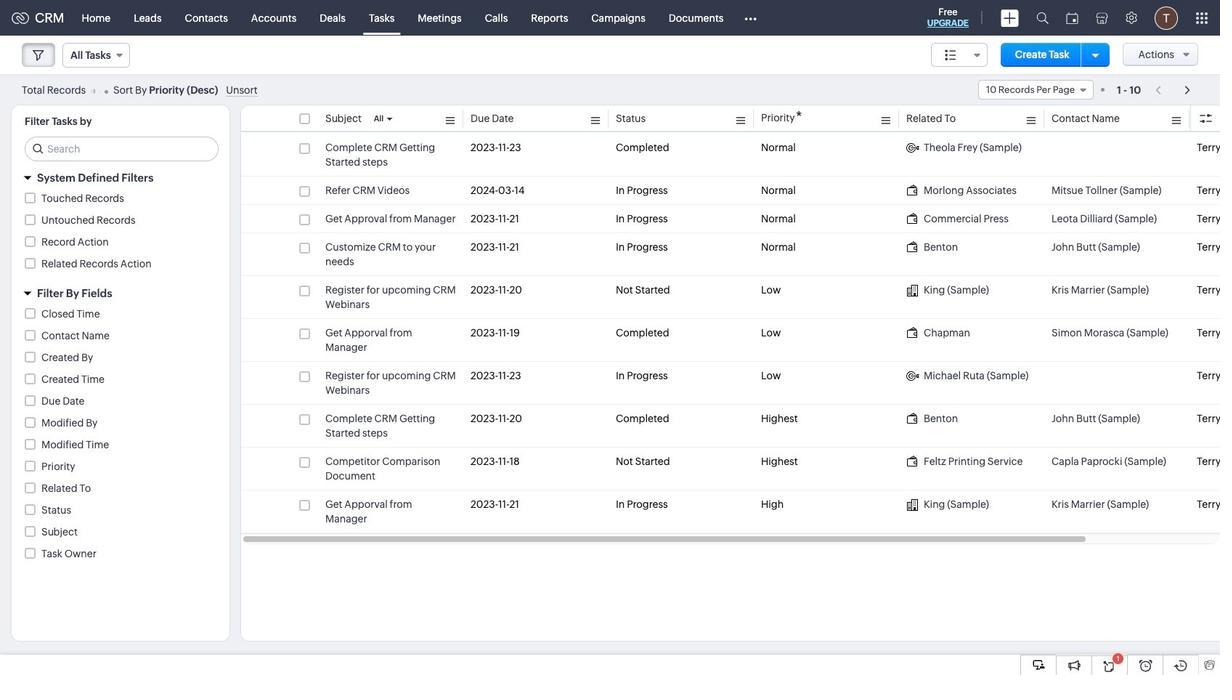 Task type: vqa. For each thing, say whether or not it's contained in the screenshot.
field
yes



Task type: describe. For each thing, give the bounding box(es) containing it.
create menu image
[[1001, 9, 1019, 27]]

Search text field
[[25, 137, 218, 161]]

search element
[[1028, 0, 1058, 36]]

none field size
[[931, 43, 988, 67]]

create menu element
[[993, 0, 1028, 35]]

search image
[[1037, 12, 1049, 24]]

profile image
[[1155, 6, 1179, 29]]

profile element
[[1147, 0, 1187, 35]]

size image
[[945, 49, 957, 62]]



Task type: locate. For each thing, give the bounding box(es) containing it.
row group
[[241, 134, 1221, 533]]

loading image
[[88, 88, 95, 93]]

logo image
[[12, 12, 29, 24]]

Other Modules field
[[736, 6, 767, 29]]

calendar image
[[1067, 12, 1079, 24]]

None field
[[62, 43, 130, 68], [931, 43, 988, 67], [979, 80, 1094, 100], [62, 43, 130, 68], [979, 80, 1094, 100]]



